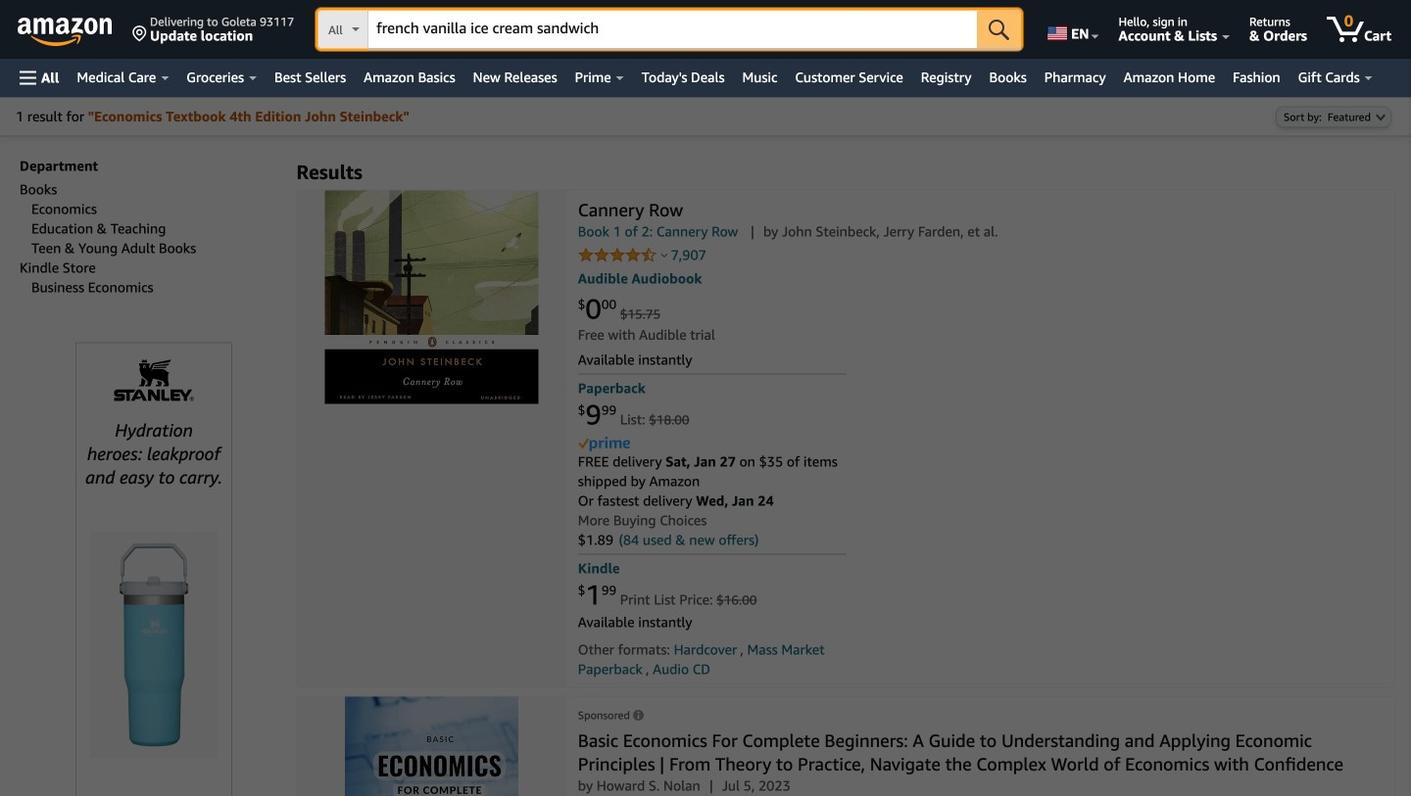 Task type: describe. For each thing, give the bounding box(es) containing it.
none submit inside navigation navigation
[[977, 10, 1021, 49]]

Search Amazon text field
[[369, 11, 977, 48]]

sponsored ad - basic economics for complete beginners: a guide to understanding and applying economic principles | from th... image
[[345, 697, 519, 797]]

dropdown image
[[1376, 113, 1386, 121]]



Task type: locate. For each thing, give the bounding box(es) containing it.
none search field inside navigation navigation
[[318, 10, 1021, 51]]

amazon prime image
[[578, 437, 630, 452]]

None search field
[[318, 10, 1021, 51]]

None submit
[[977, 10, 1021, 49]]

amazon image
[[18, 18, 113, 47]]

navigation navigation
[[0, 0, 1411, 97]]

or fastest delivery wed, jan 24 element
[[578, 493, 774, 509]]

cannery row image
[[325, 191, 539, 404]]

free delivery sat, jan 27 on $35 of items shipped by amazon element
[[578, 454, 838, 489]]



Task type: vqa. For each thing, say whether or not it's contained in the screenshot.
dropdown icon
yes



